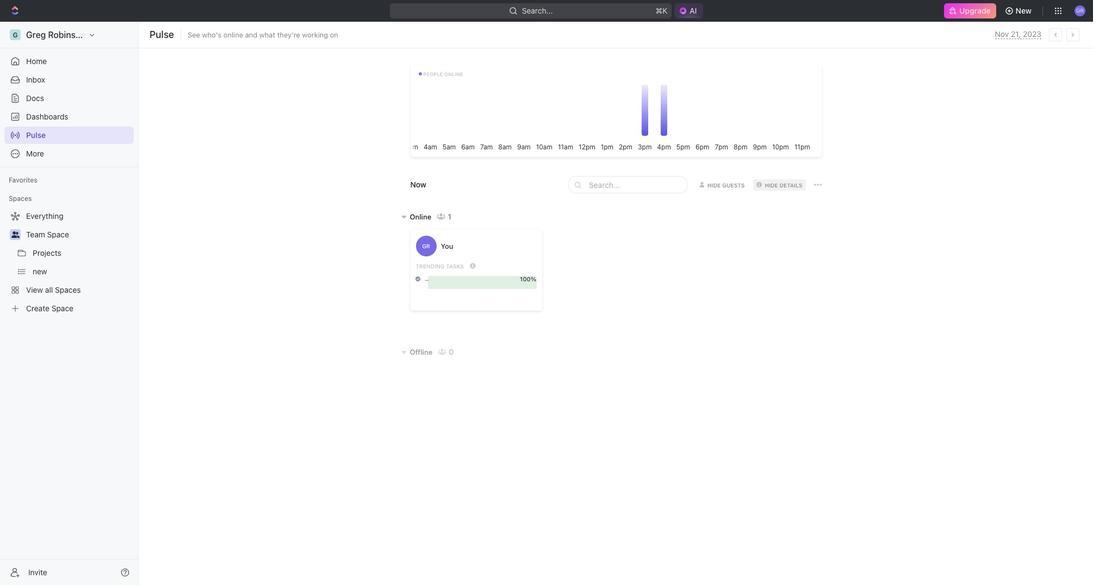 Task type: describe. For each thing, give the bounding box(es) containing it.
create space link
[[4, 300, 132, 318]]

working
[[302, 30, 328, 39]]

4pm
[[657, 143, 671, 151]]

offline
[[410, 348, 432, 356]]

11am
[[558, 143, 573, 151]]

they're
[[277, 30, 300, 39]]

people online
[[423, 71, 463, 77]]

team space link
[[26, 226, 132, 244]]

6am
[[461, 143, 475, 151]]

projects link
[[33, 245, 132, 262]]

spaces inside "view all spaces" link
[[55, 286, 81, 295]]

you
[[441, 242, 453, 250]]

space for team space
[[47, 230, 69, 239]]

docs
[[26, 94, 44, 103]]

details
[[780, 182, 802, 188]]

12pm
[[579, 143, 595, 151]]

trending
[[416, 263, 445, 270]]

0
[[449, 348, 454, 357]]

ai
[[690, 6, 697, 15]]

nov
[[995, 29, 1009, 39]]

pulse inside 'link'
[[26, 131, 46, 140]]

create
[[26, 304, 49, 313]]

9am
[[517, 143, 531, 151]]

nov 21, 2023
[[995, 29, 1041, 39]]

home link
[[4, 53, 134, 70]]

new
[[1016, 6, 1032, 15]]

team
[[26, 230, 45, 239]]

21,
[[1011, 29, 1021, 39]]

tasks
[[446, 263, 464, 270]]

4am
[[424, 143, 437, 151]]

3am
[[405, 143, 418, 151]]

100%
[[520, 275, 536, 283]]

0 vertical spatial spaces
[[9, 195, 32, 203]]

workspace
[[95, 30, 140, 40]]

hide for hide guests
[[708, 182, 721, 188]]

2023
[[1023, 29, 1041, 39]]

g
[[13, 31, 18, 39]]

5pm 6pm 7pm 8pm 9pm 10pm 11pm
[[676, 143, 810, 151]]

0 horizontal spatial gr
[[422, 243, 430, 250]]

9pm
[[753, 143, 767, 151]]

robinson's
[[48, 30, 93, 40]]

new link
[[33, 263, 132, 281]]

6pm
[[696, 143, 709, 151]]

upgrade link
[[944, 3, 996, 18]]

dashboards link
[[4, 108, 134, 126]]

inbox link
[[4, 71, 134, 89]]

greg robinson's workspace
[[26, 30, 140, 40]]

gr button
[[1071, 2, 1089, 20]]

dashboards
[[26, 112, 68, 121]]

who's
[[202, 30, 221, 39]]

1
[[448, 212, 451, 221]]

1pm
[[601, 143, 613, 151]]

pulse link
[[4, 127, 134, 144]]

hide details
[[765, 182, 802, 188]]

sidebar navigation
[[0, 22, 141, 586]]

3pm
[[638, 143, 652, 151]]

view all spaces
[[26, 286, 81, 295]]

0 vertical spatial pulse
[[150, 29, 174, 40]]



Task type: vqa. For each thing, say whether or not it's contained in the screenshot.
Search...
yes



Task type: locate. For each thing, give the bounding box(es) containing it.
space down "view all spaces" link on the left of page
[[52, 304, 73, 313]]

1 vertical spatial pulse
[[26, 131, 46, 140]]

everything link
[[4, 208, 132, 225]]

spaces
[[9, 195, 32, 203], [55, 286, 81, 295]]

gr
[[1076, 7, 1084, 14], [422, 243, 430, 250]]

0 vertical spatial gr
[[1076, 7, 1084, 14]]

all
[[45, 286, 53, 295]]

7pm
[[715, 143, 728, 151]]

1 vertical spatial spaces
[[55, 286, 81, 295]]

4am 5am 6am 7am 8am 9am 10am 11am 12pm 1pm 2pm
[[424, 143, 633, 151]]

5am
[[443, 143, 456, 151]]

search...
[[522, 6, 553, 15]]

space down everything link
[[47, 230, 69, 239]]

2 hide from the left
[[765, 182, 778, 188]]

8pm
[[734, 143, 747, 151]]

space for create space
[[52, 304, 73, 313]]

view all spaces link
[[4, 282, 132, 299]]

on
[[330, 30, 338, 39]]

online
[[410, 212, 431, 221]]

docs link
[[4, 90, 134, 107]]

spaces down 'favorites' button
[[9, 195, 32, 203]]

1 horizontal spatial pulse
[[150, 29, 174, 40]]

hide
[[708, 182, 721, 188], [765, 182, 778, 188]]

more
[[26, 149, 44, 158]]

and
[[245, 30, 257, 39]]

10am
[[536, 143, 552, 151]]

2pm
[[619, 143, 633, 151]]

10pm
[[772, 143, 789, 151]]

online left and
[[223, 30, 243, 39]]

pulse left see
[[150, 29, 174, 40]]

guests
[[722, 182, 745, 188]]

11pm
[[794, 143, 810, 151]]

trending tasks
[[416, 263, 465, 270]]

space inside team space link
[[47, 230, 69, 239]]

spaces up create space link
[[55, 286, 81, 295]]

what
[[259, 30, 275, 39]]

pulse
[[150, 29, 174, 40], [26, 131, 46, 140]]

now
[[410, 180, 426, 189]]

8am
[[498, 143, 512, 151]]

user group image
[[11, 232, 19, 238]]

1 horizontal spatial hide
[[765, 182, 778, 188]]

⌘k
[[655, 6, 667, 15]]

everything
[[26, 212, 63, 221]]

see who's online and what they're working on
[[188, 30, 338, 39]]

0 horizontal spatial online
[[223, 30, 243, 39]]

greg robinson's workspace, , element
[[10, 29, 21, 40]]

1 horizontal spatial gr
[[1076, 7, 1084, 14]]

greg
[[26, 30, 46, 40]]

tree
[[4, 208, 134, 318]]

tree inside sidebar navigation
[[4, 208, 134, 318]]

home
[[26, 57, 47, 66]]

new
[[33, 267, 47, 276]]

hide left guests
[[708, 182, 721, 188]]

pulse up more
[[26, 131, 46, 140]]

online right the people
[[444, 71, 463, 77]]

invite
[[28, 568, 47, 577]]

0 horizontal spatial spaces
[[9, 195, 32, 203]]

0 vertical spatial online
[[223, 30, 243, 39]]

1 vertical spatial online
[[444, 71, 463, 77]]

projects
[[33, 249, 61, 258]]

1 vertical spatial gr
[[422, 243, 430, 250]]

more button
[[4, 145, 134, 163]]

gr inside the gr dropdown button
[[1076, 7, 1084, 14]]

online
[[223, 30, 243, 39], [444, 71, 463, 77]]

hide guests
[[708, 182, 745, 188]]

create space
[[26, 304, 73, 313]]

favorites button
[[4, 174, 42, 187]]

hide left details on the top of page
[[765, 182, 778, 188]]

team space
[[26, 230, 69, 239]]

ai button
[[674, 3, 703, 18]]

Search... text field
[[589, 177, 684, 193]]

favorites
[[9, 176, 37, 184]]

1 horizontal spatial online
[[444, 71, 463, 77]]

tree containing everything
[[4, 208, 134, 318]]

0 horizontal spatial pulse
[[26, 131, 46, 140]]

0 horizontal spatial hide
[[708, 182, 721, 188]]

0 vertical spatial space
[[47, 230, 69, 239]]

inbox
[[26, 75, 45, 84]]

1 vertical spatial space
[[52, 304, 73, 313]]

1 horizontal spatial spaces
[[55, 286, 81, 295]]

view
[[26, 286, 43, 295]]

nov 21, 2023 button
[[995, 29, 1041, 39]]

see
[[188, 30, 200, 39]]

1 hide from the left
[[708, 182, 721, 188]]

5pm
[[676, 143, 690, 151]]

7am
[[480, 143, 493, 151]]

upgrade
[[960, 6, 991, 15]]

new button
[[1000, 2, 1038, 20]]

space inside create space link
[[52, 304, 73, 313]]

space
[[47, 230, 69, 239], [52, 304, 73, 313]]

hide for hide details
[[765, 182, 778, 188]]

people
[[423, 71, 443, 77]]



